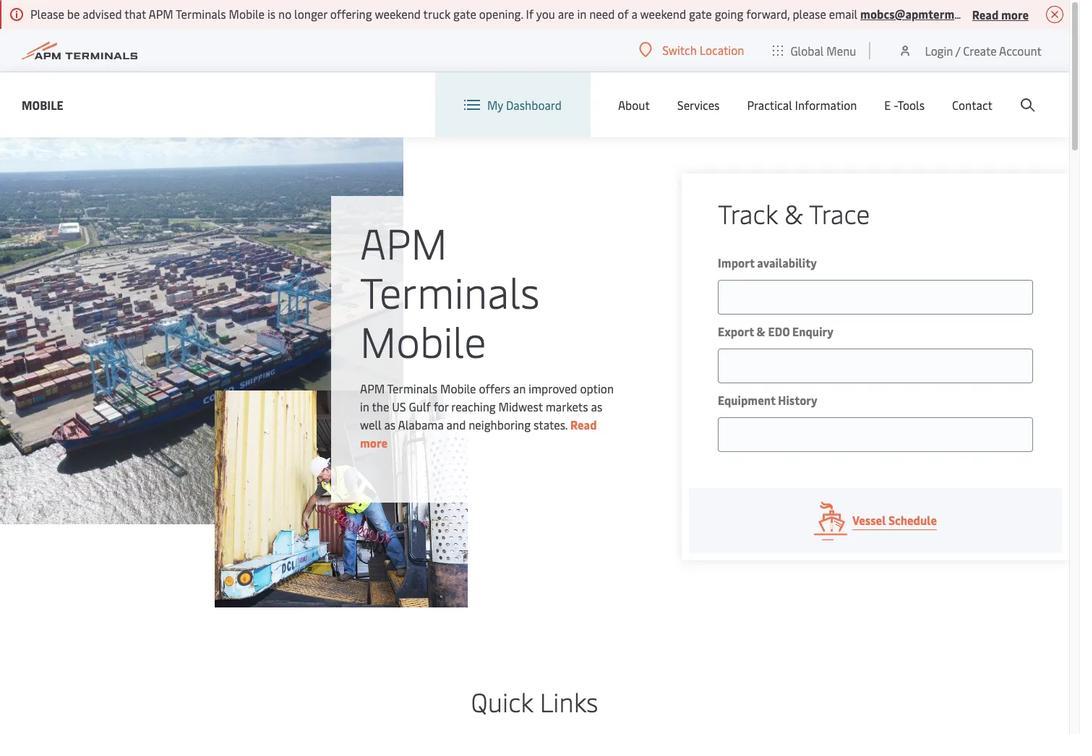 Task type: describe. For each thing, give the bounding box(es) containing it.
contact
[[953, 97, 993, 113]]

e -tools button
[[885, 72, 925, 137]]

apm terminals mobile offers an improved option in the us gulf for reaching midwest markets as well as alabama and neighboring states.
[[360, 380, 614, 432]]

offers
[[479, 380, 511, 396]]

practical
[[748, 97, 793, 113]]

the
[[372, 398, 389, 414]]

is
[[268, 6, 276, 22]]

global menu button
[[759, 29, 871, 72]]

vessel schedule link
[[689, 488, 1063, 553]]

opening.
[[479, 6, 523, 22]]

schedule
[[889, 512, 937, 528]]

global menu
[[791, 42, 857, 58]]

2 a from the left
[[1058, 6, 1064, 22]]

0 vertical spatial in
[[577, 6, 587, 22]]

us
[[392, 398, 406, 414]]

gulf
[[409, 398, 431, 414]]

-
[[894, 97, 898, 113]]

option
[[580, 380, 614, 396]]

dashboard
[[506, 97, 562, 113]]

e
[[885, 97, 891, 113]]

links
[[540, 684, 598, 719]]

of
[[618, 6, 629, 22]]

going
[[715, 6, 744, 22]]

my dashboard
[[487, 97, 562, 113]]

quo
[[1067, 6, 1081, 22]]

mobile inside apm terminals mobile offers an improved option in the us gulf for reaching midwest markets as well as alabama and neighboring states.
[[441, 380, 476, 396]]

mobile link
[[22, 96, 63, 114]]

well
[[360, 416, 382, 432]]

0 vertical spatial terminals
[[176, 6, 226, 22]]

please
[[793, 6, 827, 22]]

global
[[791, 42, 824, 58]]

quick
[[471, 684, 534, 719]]

offering
[[330, 6, 372, 22]]

enquiry
[[793, 323, 834, 339]]

import availability
[[718, 255, 817, 271]]

information
[[795, 97, 857, 113]]

alabama
[[398, 416, 444, 432]]

if
[[526, 6, 534, 22]]

read more for read more button on the right
[[973, 6, 1029, 22]]

switch location
[[663, 42, 745, 58]]

account
[[1000, 42, 1042, 58]]

in inside apm terminals mobile offers an improved option in the us gulf for reaching midwest markets as well as alabama and neighboring states.
[[360, 398, 370, 414]]

e -tools
[[885, 97, 925, 113]]

export
[[718, 323, 754, 339]]

2 gate from the left
[[689, 6, 712, 22]]

track
[[718, 195, 778, 231]]

switch location button
[[640, 42, 745, 58]]

mobile inside apm terminals mobile
[[360, 311, 487, 369]]

create
[[964, 42, 997, 58]]

vessel schedule
[[853, 512, 937, 528]]

need
[[590, 6, 615, 22]]

availability
[[758, 255, 817, 271]]

apm terminals mobile
[[360, 213, 540, 369]]

login / create account link
[[899, 29, 1042, 72]]

menu
[[827, 42, 857, 58]]

equipment
[[718, 392, 776, 408]]

services button
[[678, 72, 720, 137]]

forward,
[[747, 6, 790, 22]]

practical information
[[748, 97, 857, 113]]

advised
[[83, 6, 122, 22]]

apm for apm terminals mobile offers an improved option in the us gulf for reaching midwest markets as well as alabama and neighboring states.
[[360, 380, 385, 396]]

apm for apm terminals mobile
[[360, 213, 447, 270]]

longer
[[294, 6, 327, 22]]

track & trace
[[718, 195, 871, 231]]

and
[[447, 416, 466, 432]]

midwest
[[499, 398, 543, 414]]

1 gate from the left
[[454, 6, 477, 22]]



Task type: locate. For each thing, give the bounding box(es) containing it.
1 vertical spatial more
[[360, 434, 388, 450]]

read down markets
[[571, 416, 597, 432]]

close alert image
[[1047, 6, 1064, 23]]

truck
[[424, 6, 451, 22]]

be
[[67, 6, 80, 22]]

1 horizontal spatial a
[[1058, 6, 1064, 22]]

read more down reaching
[[360, 416, 597, 450]]

an
[[513, 380, 526, 396]]

2 weekend from the left
[[641, 6, 687, 22]]

1 horizontal spatial gate
[[689, 6, 712, 22]]

read more for read more link
[[360, 416, 597, 450]]

0 horizontal spatial more
[[360, 434, 388, 450]]

terminals for apm terminals mobile
[[360, 262, 540, 319]]

0 horizontal spatial as
[[384, 416, 396, 432]]

you
[[537, 6, 555, 22]]

0 horizontal spatial read
[[571, 416, 597, 432]]

gate
[[454, 6, 477, 22], [689, 6, 712, 22]]

edo
[[769, 323, 790, 339]]

that
[[125, 6, 146, 22]]

more for read more button on the right
[[1002, 6, 1029, 22]]

reaching
[[452, 398, 496, 414]]

weekend up switch
[[641, 6, 687, 22]]

as right well
[[384, 416, 396, 432]]

gate left the going
[[689, 6, 712, 22]]

read more link
[[360, 416, 597, 450]]

in
[[577, 6, 587, 22], [360, 398, 370, 414]]

read inside "read more"
[[571, 416, 597, 432]]

in right are
[[577, 6, 587, 22]]

apm inside apm terminals mobile
[[360, 213, 447, 270]]

0 vertical spatial more
[[1002, 6, 1029, 22]]

mobcs@apmterminals.com
[[861, 6, 1005, 22]]

0 vertical spatial as
[[591, 398, 603, 414]]

terminals inside apm terminals mobile offers an improved option in the us gulf for reaching midwest markets as well as alabama and neighboring states.
[[387, 380, 438, 396]]

0 vertical spatial apm
[[149, 6, 173, 22]]

apm
[[149, 6, 173, 22], [360, 213, 447, 270], [360, 380, 385, 396]]

about
[[618, 97, 650, 113]]

1 horizontal spatial &
[[785, 195, 804, 231]]

history
[[779, 392, 818, 408]]

more up account
[[1002, 6, 1029, 22]]

0 horizontal spatial &
[[757, 323, 766, 339]]

0 horizontal spatial read more
[[360, 416, 597, 450]]

read more up login / create account on the top of page
[[973, 6, 1029, 22]]

as
[[591, 398, 603, 414], [384, 416, 396, 432]]

neighboring
[[469, 416, 531, 432]]

quick links
[[471, 684, 598, 719]]

weekend
[[375, 6, 421, 22], [641, 6, 687, 22]]

2 vertical spatial terminals
[[387, 380, 438, 396]]

terminals for apm terminals mobile offers an improved option in the us gulf for reaching midwest markets as well as alabama and neighboring states.
[[387, 380, 438, 396]]

& left trace
[[785, 195, 804, 231]]

0 horizontal spatial a
[[632, 6, 638, 22]]

read for read more link
[[571, 416, 597, 432]]

vessel
[[853, 512, 886, 528]]

to
[[1008, 6, 1019, 22]]

no
[[278, 6, 292, 22]]

mobile secondary image
[[214, 391, 468, 608]]

equipment history
[[718, 392, 818, 408]]

services
[[678, 97, 720, 113]]

please be advised that apm terminals mobile is no longer offering weekend truck gate opening. if you are in need of a weekend gate going forward, please email mobcs@apmterminals.com to obtain a quo
[[30, 6, 1081, 22]]

export & edo enquiry
[[718, 323, 834, 339]]

more
[[1002, 6, 1029, 22], [360, 434, 388, 450]]

markets
[[546, 398, 588, 414]]

gate right the truck
[[454, 6, 477, 22]]

&
[[785, 195, 804, 231], [757, 323, 766, 339]]

0 horizontal spatial weekend
[[375, 6, 421, 22]]

0 horizontal spatial gate
[[454, 6, 477, 22]]

my dashboard button
[[464, 72, 562, 137]]

1 horizontal spatial more
[[1002, 6, 1029, 22]]

1 vertical spatial read
[[571, 416, 597, 432]]

login
[[925, 42, 954, 58]]

0 horizontal spatial in
[[360, 398, 370, 414]]

in left the
[[360, 398, 370, 414]]

a left quo
[[1058, 6, 1064, 22]]

read
[[973, 6, 999, 22], [571, 416, 597, 432]]

mobcs@apmterminals.com link
[[861, 6, 1005, 22]]

0 vertical spatial read
[[973, 6, 999, 22]]

import
[[718, 255, 755, 271]]

more down well
[[360, 434, 388, 450]]

1 horizontal spatial read
[[973, 6, 999, 22]]

trace
[[809, 195, 871, 231]]

1 horizontal spatial read more
[[973, 6, 1029, 22]]

1 vertical spatial terminals
[[360, 262, 540, 319]]

xin da yang zhou  docked at apm terminals mobile image
[[0, 137, 404, 524]]

as down option
[[591, 398, 603, 414]]

states.
[[534, 416, 568, 432]]

weekend left the truck
[[375, 6, 421, 22]]

a right of
[[632, 6, 638, 22]]

1 horizontal spatial as
[[591, 398, 603, 414]]

read inside button
[[973, 6, 999, 22]]

0 vertical spatial &
[[785, 195, 804, 231]]

apm inside apm terminals mobile offers an improved option in the us gulf for reaching midwest markets as well as alabama and neighboring states.
[[360, 380, 385, 396]]

1 vertical spatial &
[[757, 323, 766, 339]]

/
[[956, 42, 961, 58]]

terminals
[[176, 6, 226, 22], [360, 262, 540, 319], [387, 380, 438, 396]]

& for edo
[[757, 323, 766, 339]]

read more button
[[973, 5, 1029, 23]]

email
[[829, 6, 858, 22]]

more for read more link
[[360, 434, 388, 450]]

improved
[[529, 380, 578, 396]]

obtain
[[1022, 6, 1055, 22]]

mobile
[[229, 6, 265, 22], [22, 97, 63, 112], [360, 311, 487, 369], [441, 380, 476, 396]]

0 vertical spatial read more
[[973, 6, 1029, 22]]

about button
[[618, 72, 650, 137]]

please
[[30, 6, 64, 22]]

tools
[[898, 97, 925, 113]]

2 vertical spatial apm
[[360, 380, 385, 396]]

switch
[[663, 42, 697, 58]]

read for read more button on the right
[[973, 6, 999, 22]]

location
[[700, 42, 745, 58]]

more inside button
[[1002, 6, 1029, 22]]

1 vertical spatial apm
[[360, 213, 447, 270]]

1 weekend from the left
[[375, 6, 421, 22]]

more inside "read more"
[[360, 434, 388, 450]]

1 horizontal spatial weekend
[[641, 6, 687, 22]]

1 vertical spatial read more
[[360, 416, 597, 450]]

1 vertical spatial in
[[360, 398, 370, 414]]

login / create account
[[925, 42, 1042, 58]]

contact button
[[953, 72, 993, 137]]

& for trace
[[785, 195, 804, 231]]

practical information button
[[748, 72, 857, 137]]

my
[[487, 97, 503, 113]]

1 a from the left
[[632, 6, 638, 22]]

1 horizontal spatial in
[[577, 6, 587, 22]]

1 vertical spatial as
[[384, 416, 396, 432]]

for
[[434, 398, 449, 414]]

are
[[558, 6, 575, 22]]

& left edo in the top right of the page
[[757, 323, 766, 339]]

read left 'to'
[[973, 6, 999, 22]]



Task type: vqa. For each thing, say whether or not it's contained in the screenshot.
Container
no



